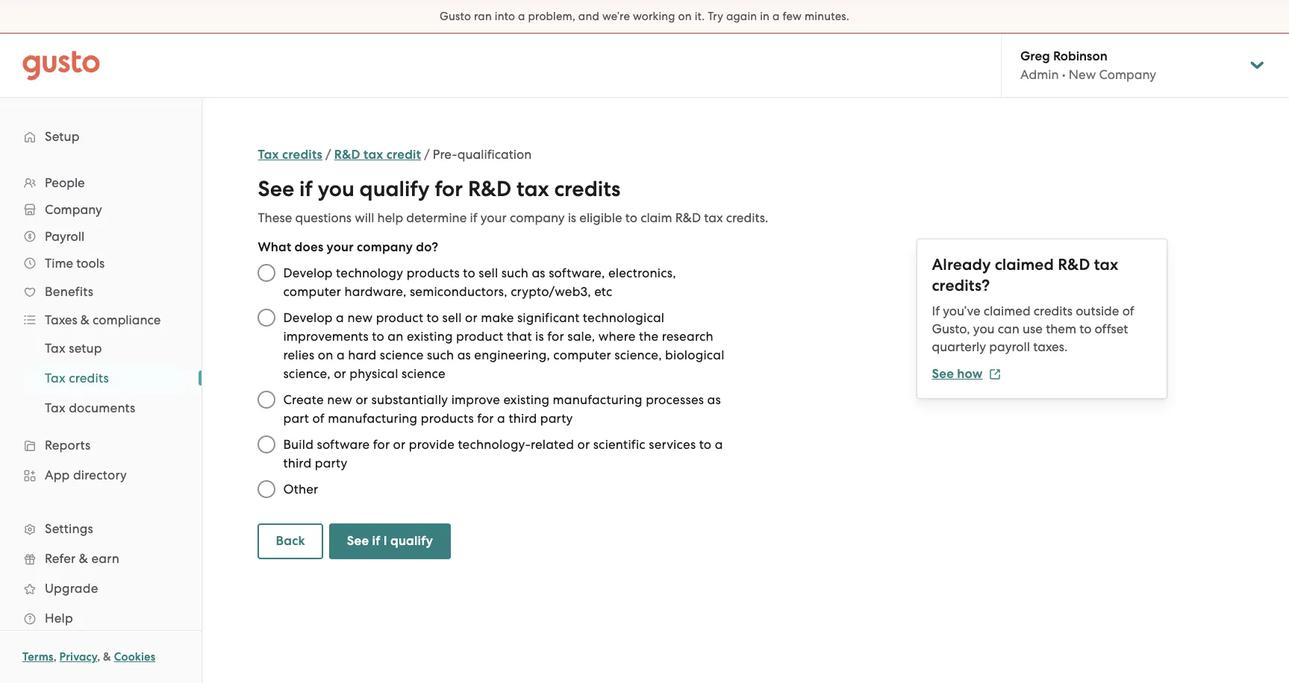 Task type: locate. For each thing, give the bounding box(es) containing it.
if up the questions
[[299, 176, 313, 202]]

company
[[510, 210, 565, 225], [357, 240, 413, 255]]

for down the improve
[[477, 411, 494, 426]]

company down the people
[[45, 202, 102, 217]]

list
[[0, 169, 202, 634], [0, 334, 202, 423]]

, left privacy link
[[53, 651, 57, 664]]

new right create
[[327, 393, 352, 408]]

your right the determine in the top of the page
[[481, 210, 507, 225]]

1 vertical spatial develop
[[283, 311, 333, 325]]

third up the "technology-"
[[509, 411, 537, 426]]

0 vertical spatial company
[[1099, 67, 1156, 82]]

1 horizontal spatial science,
[[615, 348, 662, 363]]

gusto ran into a problem, and we're working on it. try again in a few minutes.
[[440, 10, 849, 23]]

privacy link
[[59, 651, 97, 664]]

existing down engineering,
[[503, 393, 550, 408]]

products down do?
[[407, 266, 460, 281]]

science, down relies
[[283, 366, 330, 381]]

develop down does
[[283, 266, 333, 281]]

, left cookies button
[[97, 651, 100, 664]]

refer & earn link
[[15, 546, 187, 572]]

improvements
[[283, 329, 369, 344]]

existing right "an"
[[407, 329, 453, 344]]

& inside refer & earn link
[[79, 552, 88, 567]]

biological
[[665, 348, 724, 363]]

party down software
[[315, 456, 347, 471]]

1 horizontal spatial of
[[1122, 304, 1134, 319]]

in
[[760, 10, 770, 23]]

to down outside
[[1079, 322, 1092, 337]]

0 vertical spatial develop
[[283, 266, 333, 281]]

setup
[[69, 341, 102, 356]]

1 vertical spatial computer
[[553, 348, 611, 363]]

1 vertical spatial claimed
[[984, 304, 1030, 319]]

tax up the these questions will help determine if your company is eligible to claim r&d tax credits.
[[517, 176, 549, 202]]

qualify
[[359, 176, 430, 202], [390, 534, 433, 549]]

computer down does
[[283, 284, 341, 299]]

third
[[509, 411, 537, 426], [283, 456, 311, 471]]

1 horizontal spatial party
[[540, 411, 573, 426]]

on left it.
[[678, 10, 692, 23]]

develop inside the develop technology products to sell such as software, electronics, computer hardware, semiconductors, crypto/web3, etc
[[283, 266, 333, 281]]

for right software
[[373, 437, 390, 452]]

0 horizontal spatial product
[[376, 311, 423, 325]]

for inside develop a new product to sell or make significant technological improvements to an existing product that is for sale, where the research relies on a hard science such as engineering, computer science, biological science, or physical science
[[547, 329, 564, 344]]

to right services
[[699, 437, 712, 452]]

0 horizontal spatial on
[[318, 348, 333, 363]]

,
[[53, 651, 57, 664], [97, 651, 100, 664]]

tax credits link down tax setup link
[[27, 365, 187, 392]]

0 vertical spatial product
[[376, 311, 423, 325]]

such up crypto/web3,
[[501, 266, 529, 281]]

science up 'substantially'
[[402, 366, 445, 381]]

of inside create new or substantially improve existing manufacturing processes as part of manufacturing products for a third party
[[312, 411, 325, 426]]

& left earn
[[79, 552, 88, 567]]

qualify inside button
[[390, 534, 433, 549]]

1 vertical spatial new
[[327, 393, 352, 408]]

documents
[[69, 401, 135, 416]]

time
[[45, 256, 73, 271]]

tax credits link up these
[[258, 147, 322, 163]]

list containing people
[[0, 169, 202, 634]]

sell inside develop a new product to sell or make significant technological improvements to an existing product that is for sale, where the research relies on a hard science such as engineering, computer science, biological science, or physical science
[[442, 311, 462, 325]]

0 vertical spatial sell
[[479, 266, 498, 281]]

see for see how
[[932, 366, 954, 382]]

on down improvements
[[318, 348, 333, 363]]

such inside develop a new product to sell or make significant technological improvements to an existing product that is for sale, where the research relies on a hard science such as engineering, computer science, biological science, or physical science
[[427, 348, 454, 363]]

1 horizontal spatial tax credits link
[[258, 147, 322, 163]]

0 horizontal spatial such
[[427, 348, 454, 363]]

you left can
[[973, 322, 995, 337]]

to inside the develop technology products to sell such as software, electronics, computer hardware, semiconductors, crypto/web3, etc
[[463, 266, 475, 281]]

crypto/web3,
[[511, 284, 591, 299]]

manufacturing up software
[[328, 411, 417, 426]]

2 list from the top
[[0, 334, 202, 423]]

tax
[[364, 147, 383, 163], [517, 176, 549, 202], [704, 210, 723, 225], [1094, 255, 1118, 275]]

product
[[376, 311, 423, 325], [456, 329, 504, 344]]

if for see if i qualify
[[372, 534, 380, 549]]

if
[[299, 176, 313, 202], [470, 210, 477, 225], [372, 534, 380, 549]]

0 vertical spatial as
[[532, 266, 545, 281]]

company left eligible
[[510, 210, 565, 225]]

a right services
[[715, 437, 723, 452]]

computer down sale,
[[553, 348, 611, 363]]

company right new
[[1099, 67, 1156, 82]]

company inside company dropdown button
[[45, 202, 102, 217]]

r&d left credit
[[334, 147, 360, 163]]

r&d up outside
[[1058, 255, 1090, 275]]

0 vertical spatial on
[[678, 10, 692, 23]]

1 horizontal spatial is
[[568, 210, 576, 225]]

as up the improve
[[457, 348, 471, 363]]

taxes
[[45, 313, 77, 328]]

& left cookies
[[103, 651, 111, 664]]

credits inside if you've claimed credits outside of gusto, you can use them to offset quarterly payroll taxes.
[[1034, 304, 1073, 319]]

/ left r&d tax credit link
[[325, 147, 331, 162]]

engineering,
[[474, 348, 550, 363]]

see for see if you qualify for r&d tax credits
[[258, 176, 294, 202]]

1 list from the top
[[0, 169, 202, 634]]

develop for develop technology products to sell such as software, electronics, computer hardware, semiconductors, crypto/web3, etc
[[283, 266, 333, 281]]

of right part
[[312, 411, 325, 426]]

services
[[649, 437, 696, 452]]

we're
[[602, 10, 630, 23]]

determine
[[406, 210, 467, 225]]

where
[[598, 329, 636, 344]]

qualify right the i
[[390, 534, 433, 549]]

0 vertical spatial claimed
[[995, 255, 1054, 275]]

is
[[568, 210, 576, 225], [535, 329, 544, 344]]

such inside the develop technology products to sell such as software, electronics, computer hardware, semiconductors, crypto/web3, etc
[[501, 266, 529, 281]]

•
[[1062, 67, 1066, 82]]

make
[[481, 311, 514, 325]]

1 horizontal spatial manufacturing
[[553, 393, 642, 408]]

or down the physical
[[356, 393, 368, 408]]

compliance
[[93, 313, 161, 328]]

& right taxes
[[80, 313, 90, 328]]

does
[[295, 240, 323, 255]]

1 horizontal spatial ,
[[97, 651, 100, 664]]

claimed up can
[[984, 304, 1030, 319]]

1 vertical spatial you
[[973, 322, 995, 337]]

1 horizontal spatial see
[[347, 534, 369, 549]]

develop technology products to sell such as software, electronics, computer hardware, semiconductors, crypto/web3, etc
[[283, 266, 676, 299]]

terms
[[22, 651, 53, 664]]

is left eligible
[[568, 210, 576, 225]]

if for see if you qualify for r&d tax credits
[[299, 176, 313, 202]]

help link
[[15, 605, 187, 632]]

claimed right already
[[995, 255, 1054, 275]]

1 horizontal spatial existing
[[503, 393, 550, 408]]

2 horizontal spatial if
[[470, 210, 477, 225]]

science
[[380, 348, 424, 363], [402, 366, 445, 381]]

company
[[1099, 67, 1156, 82], [45, 202, 102, 217]]

or inside create new or substantially improve existing manufacturing processes as part of manufacturing products for a third party
[[356, 393, 368, 408]]

see inside see if i qualify button
[[347, 534, 369, 549]]

2 horizontal spatial see
[[932, 366, 954, 382]]

of
[[1122, 304, 1134, 319], [312, 411, 325, 426]]

1 horizontal spatial if
[[372, 534, 380, 549]]

of up offset
[[1122, 304, 1134, 319]]

tax
[[258, 147, 279, 163], [45, 341, 66, 356], [45, 371, 66, 386], [45, 401, 66, 416]]

0 horizontal spatial see
[[258, 176, 294, 202]]

0 vertical spatial your
[[481, 210, 507, 225]]

tax credits link
[[258, 147, 322, 163], [27, 365, 187, 392]]

see
[[258, 176, 294, 202], [932, 366, 954, 382], [347, 534, 369, 549]]

1 vertical spatial company
[[45, 202, 102, 217]]

technological
[[583, 311, 664, 325]]

2 horizontal spatial as
[[707, 393, 721, 408]]

1 vertical spatial see
[[932, 366, 954, 382]]

these
[[258, 210, 292, 225]]

you inside if you've claimed credits outside of gusto, you can use them to offset quarterly payroll taxes.
[[973, 322, 995, 337]]

0 horizontal spatial /
[[325, 147, 331, 162]]

tax left the credits.
[[704, 210, 723, 225]]

1 vertical spatial company
[[357, 240, 413, 255]]

2 / from the left
[[424, 147, 430, 162]]

credits up them
[[1034, 304, 1073, 319]]

0 vertical spatial of
[[1122, 304, 1134, 319]]

terms link
[[22, 651, 53, 664]]

a up the "technology-"
[[497, 411, 505, 426]]

qualify up help
[[359, 176, 430, 202]]

payroll button
[[15, 223, 187, 250]]

to left claim
[[625, 210, 637, 225]]

develop inside develop a new product to sell or make significant technological improvements to an existing product that is for sale, where the research relies on a hard science such as engineering, computer science, biological science, or physical science
[[283, 311, 333, 325]]

see left the i
[[347, 534, 369, 549]]

1 horizontal spatial company
[[1099, 67, 1156, 82]]

tax down taxes
[[45, 341, 66, 356]]

0 vertical spatial third
[[509, 411, 537, 426]]

product up "an"
[[376, 311, 423, 325]]

tax for tax setup
[[45, 341, 66, 356]]

them
[[1046, 322, 1076, 337]]

0 vertical spatial science
[[380, 348, 424, 363]]

& inside taxes & compliance dropdown button
[[80, 313, 90, 328]]

as up crypto/web3,
[[532, 266, 545, 281]]

2 vertical spatial if
[[372, 534, 380, 549]]

your
[[481, 210, 507, 225], [327, 240, 354, 255]]

as right processes
[[707, 393, 721, 408]]

0 horizontal spatial ,
[[53, 651, 57, 664]]

0 vertical spatial new
[[347, 311, 373, 325]]

develop for develop a new product to sell or make significant technological improvements to an existing product that is for sale, where the research relies on a hard science such as engineering, computer science, biological science, or physical science
[[283, 311, 333, 325]]

greg robinson admin • new company
[[1020, 49, 1156, 82]]

0 vertical spatial you
[[318, 176, 354, 202]]

2 develop from the top
[[283, 311, 333, 325]]

0 vertical spatial tax credits link
[[258, 147, 322, 163]]

0 horizontal spatial company
[[45, 202, 102, 217]]

you've
[[943, 304, 980, 319]]

provide
[[409, 437, 455, 452]]

1 horizontal spatial as
[[532, 266, 545, 281]]

eligible
[[579, 210, 622, 225]]

products up provide
[[421, 411, 474, 426]]

to inside if you've claimed credits outside of gusto, you can use them to offset quarterly payroll taxes.
[[1079, 322, 1092, 337]]

1 vertical spatial of
[[312, 411, 325, 426]]

credits up tax documents
[[69, 371, 109, 386]]

see left how
[[932, 366, 954, 382]]

existing
[[407, 329, 453, 344], [503, 393, 550, 408]]

new down the hardware,
[[347, 311, 373, 325]]

new
[[347, 311, 373, 325], [327, 393, 352, 408]]

see up these
[[258, 176, 294, 202]]

software,
[[549, 266, 605, 281]]

sell up semiconductors,
[[479, 266, 498, 281]]

1 horizontal spatial product
[[456, 329, 504, 344]]

already
[[932, 255, 991, 275]]

0 vertical spatial is
[[568, 210, 576, 225]]

taxes.
[[1033, 340, 1068, 355]]

tax up these
[[258, 147, 279, 163]]

1 vertical spatial on
[[318, 348, 333, 363]]

problem,
[[528, 10, 575, 23]]

1 vertical spatial products
[[421, 411, 474, 426]]

0 vertical spatial products
[[407, 266, 460, 281]]

home image
[[22, 50, 100, 80]]

1 vertical spatial sell
[[442, 311, 462, 325]]

new
[[1069, 67, 1096, 82]]

1 horizontal spatial /
[[424, 147, 430, 162]]

0 horizontal spatial party
[[315, 456, 347, 471]]

science down "an"
[[380, 348, 424, 363]]

a inside create new or substantially improve existing manufacturing processes as part of manufacturing products for a third party
[[497, 411, 505, 426]]

2 , from the left
[[97, 651, 100, 664]]

other
[[283, 482, 318, 497]]

0 vertical spatial such
[[501, 266, 529, 281]]

1 vertical spatial &
[[79, 552, 88, 567]]

cookies button
[[114, 649, 155, 667]]

1 horizontal spatial you
[[973, 322, 995, 337]]

credits inside list
[[69, 371, 109, 386]]

people button
[[15, 169, 187, 196]]

1 horizontal spatial on
[[678, 10, 692, 23]]

1 vertical spatial science
[[402, 366, 445, 381]]

1 vertical spatial such
[[427, 348, 454, 363]]

0 horizontal spatial sell
[[442, 311, 462, 325]]

1 horizontal spatial sell
[[479, 266, 498, 281]]

develop a new product to sell or make significant technological improvements to an existing product that is for sale, where the research relies on a hard science such as engineering, computer science, biological science, or physical science
[[283, 311, 724, 381]]

manufacturing up "scientific"
[[553, 393, 642, 408]]

0 vertical spatial &
[[80, 313, 90, 328]]

1 vertical spatial as
[[457, 348, 471, 363]]

tax up outside
[[1094, 255, 1118, 275]]

you
[[318, 176, 354, 202], [973, 322, 995, 337]]

to left "an"
[[372, 329, 384, 344]]

significant
[[517, 311, 580, 325]]

to up semiconductors,
[[463, 266, 475, 281]]

develop up improvements
[[283, 311, 333, 325]]

0 vertical spatial party
[[540, 411, 573, 426]]

r&d
[[334, 147, 360, 163], [468, 176, 511, 202], [675, 210, 701, 225], [1058, 255, 1090, 275]]

science, down the
[[615, 348, 662, 363]]

0 horizontal spatial your
[[327, 240, 354, 255]]

sell down semiconductors,
[[442, 311, 462, 325]]

setup
[[45, 129, 80, 144]]

etc
[[594, 284, 612, 299]]

tax setup link
[[27, 335, 187, 362]]

0 vertical spatial science,
[[615, 348, 662, 363]]

you up the questions
[[318, 176, 354, 202]]

0 vertical spatial qualify
[[359, 176, 430, 202]]

0 vertical spatial computer
[[283, 284, 341, 299]]

Create new or substantially improve existing manufacturing processes as part of manufacturing products for a third party radio
[[250, 384, 283, 416]]

such up 'substantially'
[[427, 348, 454, 363]]

0 horizontal spatial of
[[312, 411, 325, 426]]

third down build at the left bottom
[[283, 456, 311, 471]]

0 vertical spatial if
[[299, 176, 313, 202]]

how
[[957, 366, 983, 382]]

1 develop from the top
[[283, 266, 333, 281]]

if left the i
[[372, 534, 380, 549]]

is right that
[[535, 329, 544, 344]]

1 vertical spatial is
[[535, 329, 544, 344]]

0 horizontal spatial manufacturing
[[328, 411, 417, 426]]

existing inside develop a new product to sell or make significant technological improvements to an existing product that is for sale, where the research relies on a hard science such as engineering, computer science, biological science, or physical science
[[407, 329, 453, 344]]

benefits link
[[15, 278, 187, 305]]

third inside build software for or provide technology-related or scientific services to a third party
[[283, 456, 311, 471]]

1 vertical spatial third
[[283, 456, 311, 471]]

party inside create new or substantially improve existing manufacturing processes as part of manufacturing products for a third party
[[540, 411, 573, 426]]

Develop technology products to sell such as software, electronics, computer hardware, semiconductors, crypto/web3, etc radio
[[250, 257, 283, 290]]

credits
[[282, 147, 322, 163], [554, 176, 621, 202], [1034, 304, 1073, 319], [69, 371, 109, 386]]

0 horizontal spatial is
[[535, 329, 544, 344]]

1 vertical spatial science,
[[283, 366, 330, 381]]

/ left pre-
[[424, 147, 430, 162]]

to
[[625, 210, 637, 225], [463, 266, 475, 281], [427, 311, 439, 325], [1079, 322, 1092, 337], [372, 329, 384, 344], [699, 437, 712, 452]]

your right does
[[327, 240, 354, 255]]

or right related
[[577, 437, 590, 452]]

tax documents link
[[27, 395, 187, 422]]

0 horizontal spatial existing
[[407, 329, 453, 344]]

if inside button
[[372, 534, 380, 549]]

1 horizontal spatial computer
[[553, 348, 611, 363]]

0 horizontal spatial science,
[[283, 366, 330, 381]]

for down significant on the top left
[[547, 329, 564, 344]]

1 vertical spatial tax credits link
[[27, 365, 187, 392]]

& for compliance
[[80, 313, 90, 328]]

sell
[[479, 266, 498, 281], [442, 311, 462, 325]]

1 horizontal spatial such
[[501, 266, 529, 281]]

product down make
[[456, 329, 504, 344]]

list containing tax setup
[[0, 334, 202, 423]]

computer
[[283, 284, 341, 299], [553, 348, 611, 363]]

0 horizontal spatial as
[[457, 348, 471, 363]]

science,
[[615, 348, 662, 363], [283, 366, 330, 381]]

tax down tax setup on the left
[[45, 371, 66, 386]]

1 vertical spatial existing
[[503, 393, 550, 408]]

new inside develop a new product to sell or make significant technological improvements to an existing product that is for sale, where the research relies on a hard science such as engineering, computer science, biological science, or physical science
[[347, 311, 373, 325]]

party up related
[[540, 411, 573, 426]]

0 vertical spatial manufacturing
[[553, 393, 642, 408]]

for inside create new or substantially improve existing manufacturing processes as part of manufacturing products for a third party
[[477, 411, 494, 426]]

1 vertical spatial party
[[315, 456, 347, 471]]

will
[[355, 210, 374, 225]]

of inside if you've claimed credits outside of gusto, you can use them to offset quarterly payroll taxes.
[[1122, 304, 1134, 319]]

1 vertical spatial qualify
[[390, 534, 433, 549]]

0 horizontal spatial third
[[283, 456, 311, 471]]

2 vertical spatial see
[[347, 534, 369, 549]]

tax down tax credits
[[45, 401, 66, 416]]

0 vertical spatial existing
[[407, 329, 453, 344]]

1 vertical spatial if
[[470, 210, 477, 225]]

if right the determine in the top of the page
[[470, 210, 477, 225]]

0 horizontal spatial if
[[299, 176, 313, 202]]

credits up the questions
[[282, 147, 322, 163]]

company up technology
[[357, 240, 413, 255]]

party
[[540, 411, 573, 426], [315, 456, 347, 471]]



Task type: describe. For each thing, give the bounding box(es) containing it.
benefits
[[45, 284, 93, 299]]

few
[[783, 10, 802, 23]]

r&d inside "already claimed r&d tax credits?"
[[1058, 255, 1090, 275]]

computer inside the develop technology products to sell such as software, electronics, computer hardware, semiconductors, crypto/web3, etc
[[283, 284, 341, 299]]

minutes.
[[805, 10, 849, 23]]

greg
[[1020, 49, 1050, 64]]

for inside build software for or provide technology-related or scientific services to a third party
[[373, 437, 390, 452]]

1 , from the left
[[53, 651, 57, 664]]

sell inside the develop technology products to sell such as software, electronics, computer hardware, semiconductors, crypto/web3, etc
[[479, 266, 498, 281]]

technology
[[336, 266, 403, 281]]

help
[[45, 611, 73, 626]]

that
[[507, 329, 532, 344]]

i
[[383, 534, 387, 549]]

party inside build software for or provide technology-related or scientific services to a third party
[[315, 456, 347, 471]]

a right in on the top
[[773, 10, 780, 23]]

claimed inside if you've claimed credits outside of gusto, you can use them to offset quarterly payroll taxes.
[[984, 304, 1030, 319]]

tax inside "already claimed r&d tax credits?"
[[1094, 255, 1118, 275]]

tax credits / r&d tax credit / pre-qualification
[[258, 147, 532, 163]]

tax for tax credits / r&d tax credit / pre-qualification
[[258, 147, 279, 163]]

see if i qualify
[[347, 534, 433, 549]]

see for see if i qualify
[[347, 534, 369, 549]]

and
[[578, 10, 599, 23]]

1 horizontal spatial company
[[510, 210, 565, 225]]

tax left credit
[[364, 147, 383, 163]]

see how
[[932, 366, 983, 382]]

processes
[[646, 393, 704, 408]]

scientific
[[593, 437, 645, 452]]

hardware,
[[344, 284, 406, 299]]

1 vertical spatial manufacturing
[[328, 411, 417, 426]]

reports
[[45, 438, 91, 453]]

what
[[258, 240, 291, 255]]

the
[[639, 329, 659, 344]]

or left provide
[[393, 437, 406, 452]]

company inside greg robinson admin • new company
[[1099, 67, 1156, 82]]

ran
[[474, 10, 492, 23]]

upgrade link
[[15, 575, 187, 602]]

substantially
[[371, 393, 448, 408]]

privacy
[[59, 651, 97, 664]]

try
[[708, 10, 723, 23]]

1 vertical spatial your
[[327, 240, 354, 255]]

gusto
[[440, 10, 471, 23]]

related
[[531, 437, 574, 452]]

cookies
[[114, 651, 155, 664]]

claimed inside "already claimed r&d tax credits?"
[[995, 255, 1054, 275]]

terms , privacy , & cookies
[[22, 651, 155, 664]]

see how link
[[932, 366, 1001, 382]]

credit
[[386, 147, 421, 163]]

app directory
[[45, 468, 127, 483]]

app directory link
[[15, 462, 187, 489]]

use
[[1023, 322, 1043, 337]]

research
[[662, 329, 713, 344]]

qualify for i
[[390, 534, 433, 549]]

or left the physical
[[334, 366, 346, 381]]

if
[[932, 304, 940, 319]]

1 horizontal spatial your
[[481, 210, 507, 225]]

part
[[283, 411, 309, 426]]

r&d tax credit link
[[334, 147, 421, 163]]

company button
[[15, 196, 187, 223]]

Develop a new product to sell or make significant technological improvements to an existing product that is for sale, where the research relies on a hard science such as engineering, computer science, biological science, or physical science radio
[[250, 302, 283, 334]]

outside
[[1076, 304, 1119, 319]]

tax for tax documents
[[45, 401, 66, 416]]

is inside develop a new product to sell or make significant technological improvements to an existing product that is for sale, where the research relies on a hard science such as engineering, computer science, biological science, or physical science
[[535, 329, 544, 344]]

pre-
[[433, 147, 457, 162]]

technology-
[[458, 437, 531, 452]]

app
[[45, 468, 70, 483]]

taxes & compliance button
[[15, 307, 187, 334]]

help
[[377, 210, 403, 225]]

people
[[45, 175, 85, 190]]

a left "hard"
[[337, 348, 345, 363]]

do?
[[416, 240, 438, 255]]

semiconductors,
[[410, 284, 507, 299]]

hard
[[348, 348, 376, 363]]

tax for tax credits
[[45, 371, 66, 386]]

credits?
[[932, 276, 990, 296]]

robinson
[[1053, 49, 1107, 64]]

credits up eligible
[[554, 176, 621, 202]]

electronics,
[[608, 266, 676, 281]]

on inside develop a new product to sell or make significant technological improvements to an existing product that is for sale, where the research relies on a hard science such as engineering, computer science, biological science, or physical science
[[318, 348, 333, 363]]

quarterly
[[932, 340, 986, 355]]

payroll
[[989, 340, 1030, 355]]

0 horizontal spatial company
[[357, 240, 413, 255]]

products inside create new or substantially improve existing manufacturing processes as part of manufacturing products for a third party
[[421, 411, 474, 426]]

relies
[[283, 348, 315, 363]]

1 vertical spatial product
[[456, 329, 504, 344]]

a right 'into'
[[518, 10, 525, 23]]

into
[[495, 10, 515, 23]]

payroll
[[45, 229, 84, 244]]

computer inside develop a new product to sell or make significant technological improvements to an existing product that is for sale, where the research relies on a hard science such as engineering, computer science, biological science, or physical science
[[553, 348, 611, 363]]

admin
[[1020, 67, 1059, 82]]

0 horizontal spatial tax credits link
[[27, 365, 187, 392]]

1 / from the left
[[325, 147, 331, 162]]

for up the determine in the top of the page
[[435, 176, 463, 202]]

what does your company do?
[[258, 240, 438, 255]]

create
[[283, 393, 324, 408]]

Build software for or provide technology-related or scientific services to a third party radio
[[250, 428, 283, 461]]

a up improvements
[[336, 311, 344, 325]]

refer
[[45, 552, 76, 567]]

directory
[[73, 468, 127, 483]]

& for earn
[[79, 552, 88, 567]]

gusto navigation element
[[0, 98, 202, 658]]

reports link
[[15, 432, 187, 459]]

third inside create new or substantially improve existing manufacturing processes as part of manufacturing products for a third party
[[509, 411, 537, 426]]

tax credits
[[45, 371, 109, 386]]

existing inside create new or substantially improve existing manufacturing processes as part of manufacturing products for a third party
[[503, 393, 550, 408]]

gusto,
[[932, 322, 970, 337]]

r&d right claim
[[675, 210, 701, 225]]

as inside develop a new product to sell or make significant technological improvements to an existing product that is for sale, where the research relies on a hard science such as engineering, computer science, biological science, or physical science
[[457, 348, 471, 363]]

improve
[[451, 393, 500, 408]]

build software for or provide technology-related or scientific services to a third party
[[283, 437, 723, 471]]

or left make
[[465, 311, 478, 325]]

see if i qualify button
[[329, 524, 451, 560]]

working
[[633, 10, 675, 23]]

if you've claimed credits outside of gusto, you can use them to offset quarterly payroll taxes.
[[932, 304, 1134, 355]]

questions
[[295, 210, 352, 225]]

settings link
[[15, 516, 187, 543]]

as inside create new or substantially improve existing manufacturing processes as part of manufacturing products for a third party
[[707, 393, 721, 408]]

products inside the develop technology products to sell such as software, electronics, computer hardware, semiconductors, crypto/web3, etc
[[407, 266, 460, 281]]

0 horizontal spatial you
[[318, 176, 354, 202]]

refer & earn
[[45, 552, 119, 567]]

Other radio
[[250, 473, 283, 506]]

2 vertical spatial &
[[103, 651, 111, 664]]

sale,
[[567, 329, 595, 344]]

these questions will help determine if your company is eligible to claim r&d tax credits.
[[258, 210, 768, 225]]

credits.
[[726, 210, 768, 225]]

new inside create new or substantially improve existing manufacturing processes as part of manufacturing products for a third party
[[327, 393, 352, 408]]

a inside build software for or provide technology-related or scientific services to a third party
[[715, 437, 723, 452]]

an
[[388, 329, 403, 344]]

setup link
[[15, 123, 187, 150]]

to down semiconductors,
[[427, 311, 439, 325]]

r&d down qualification
[[468, 176, 511, 202]]

can
[[998, 322, 1019, 337]]

taxes & compliance
[[45, 313, 161, 328]]

time tools
[[45, 256, 105, 271]]

earn
[[91, 552, 119, 567]]

to inside build software for or provide technology-related or scientific services to a third party
[[699, 437, 712, 452]]

qualify for you
[[359, 176, 430, 202]]

as inside the develop technology products to sell such as software, electronics, computer hardware, semiconductors, crypto/web3, etc
[[532, 266, 545, 281]]



Task type: vqa. For each thing, say whether or not it's contained in the screenshot.
third
yes



